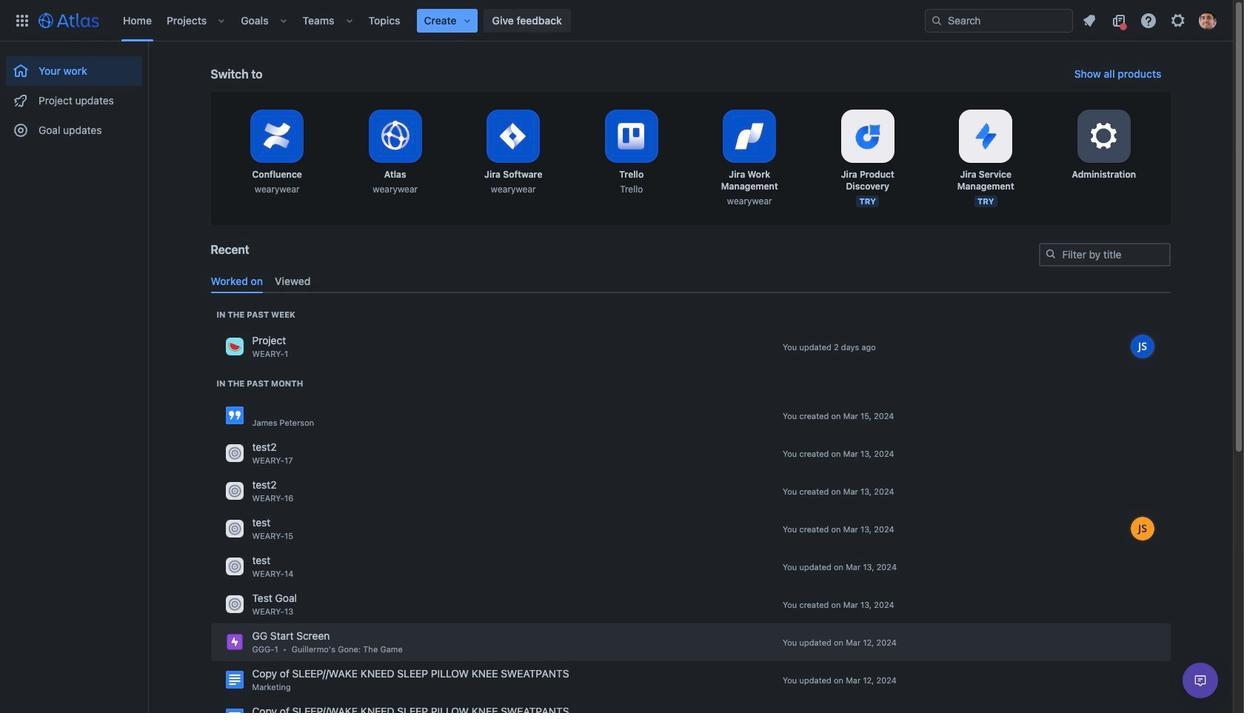 Task type: describe. For each thing, give the bounding box(es) containing it.
1 vertical spatial settings image
[[1087, 119, 1122, 154]]

2 townsquare image from the top
[[226, 520, 243, 538]]

Search field
[[925, 9, 1073, 32]]

heading for confluence icon
[[217, 378, 303, 390]]

help image
[[1140, 11, 1158, 29]]

1 confluence image from the top
[[226, 671, 243, 689]]

1 townsquare image from the top
[[226, 338, 243, 356]]

Filter by title field
[[1041, 244, 1169, 265]]

2 confluence image from the top
[[226, 709, 243, 713]]

heading for first townsquare icon from the top of the page
[[217, 309, 296, 321]]

account image
[[1199, 11, 1217, 29]]



Task type: vqa. For each thing, say whether or not it's contained in the screenshot.
Share
no



Task type: locate. For each thing, give the bounding box(es) containing it.
0 horizontal spatial settings image
[[1087, 119, 1122, 154]]

1 townsquare image from the top
[[226, 445, 243, 463]]

0 vertical spatial confluence image
[[226, 671, 243, 689]]

open intercom messenger image
[[1192, 672, 1210, 690]]

search image
[[1045, 248, 1057, 260]]

confluence image
[[226, 671, 243, 689], [226, 709, 243, 713]]

1 vertical spatial confluence image
[[226, 709, 243, 713]]

3 townsquare image from the top
[[226, 558, 243, 576]]

1 heading from the top
[[217, 309, 296, 321]]

banner
[[0, 0, 1234, 41]]

2 heading from the top
[[217, 378, 303, 390]]

0 vertical spatial townsquare image
[[226, 338, 243, 356]]

2 townsquare image from the top
[[226, 483, 243, 500]]

1 vertical spatial heading
[[217, 378, 303, 390]]

1 horizontal spatial settings image
[[1170, 11, 1188, 29]]

townsquare image
[[226, 445, 243, 463], [226, 483, 243, 500], [226, 558, 243, 576], [226, 596, 243, 614]]

townsquare image
[[226, 338, 243, 356], [226, 520, 243, 538]]

tab list
[[205, 269, 1177, 293]]

search image
[[931, 14, 943, 26]]

0 vertical spatial settings image
[[1170, 11, 1188, 29]]

confluence image
[[226, 407, 243, 425]]

notifications image
[[1081, 11, 1099, 29]]

4 townsquare image from the top
[[226, 596, 243, 614]]

jira image
[[226, 634, 243, 651]]

None search field
[[925, 9, 1073, 32]]

settings image
[[1170, 11, 1188, 29], [1087, 119, 1122, 154]]

heading
[[217, 309, 296, 321], [217, 378, 303, 390]]

group
[[6, 41, 142, 150]]

0 vertical spatial heading
[[217, 309, 296, 321]]

top element
[[9, 0, 925, 41]]

1 vertical spatial townsquare image
[[226, 520, 243, 538]]

switch to... image
[[13, 11, 31, 29]]



